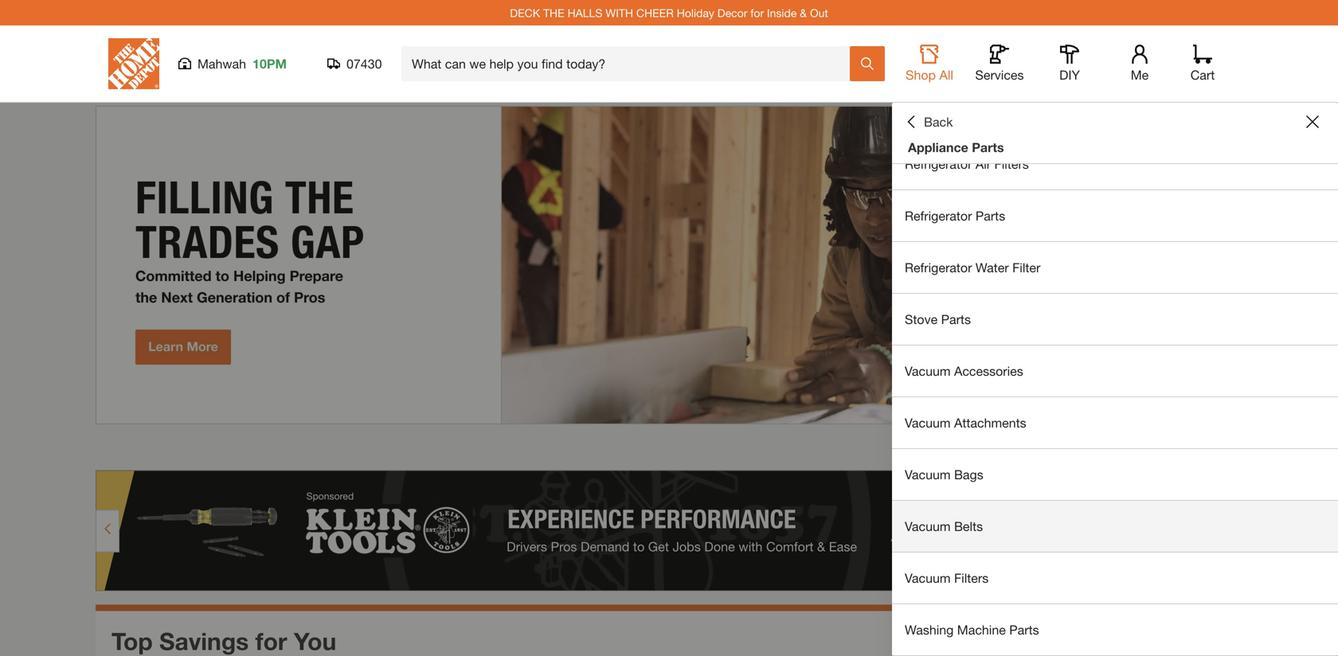 Task type: locate. For each thing, give the bounding box(es) containing it.
refrigerator water filter link
[[892, 242, 1339, 293]]

vacuum left bags
[[905, 467, 951, 482]]

mahwah
[[198, 56, 246, 71]]

1 horizontal spatial for
[[751, 6, 764, 19]]

deck the halls with cheer holiday decor for inside & out link
[[510, 6, 828, 19]]

refrigerator down the refrigerator air filters
[[905, 208, 972, 223]]

me
[[1131, 67, 1149, 82]]

the
[[543, 6, 565, 19]]

parts up water
[[976, 208, 1006, 223]]

vacuum
[[905, 364, 951, 379], [905, 416, 951, 431], [905, 467, 951, 482], [905, 519, 951, 534], [905, 571, 951, 586]]

drawer close image
[[1307, 116, 1319, 128]]

back button
[[905, 114, 953, 130]]

1 vertical spatial refrigerator
[[905, 208, 972, 223]]

the home depot logo image
[[108, 38, 159, 89]]

0 vertical spatial for
[[751, 6, 764, 19]]

filters up 'washing machine parts'
[[954, 571, 989, 586]]

3 vacuum from the top
[[905, 467, 951, 482]]

07430
[[347, 56, 382, 71]]

2 5 from the left
[[1194, 441, 1202, 458]]

range hood parts link
[[892, 87, 1339, 138]]

shop
[[906, 67, 936, 82]]

vacuum up washing on the bottom of page
[[905, 571, 951, 586]]

filters right air
[[995, 157, 1029, 172]]

refrigerator water filter
[[905, 260, 1041, 275]]

for
[[751, 6, 764, 19], [255, 627, 287, 656]]

shop all button
[[904, 45, 955, 83]]

top savings for you
[[112, 627, 336, 656]]

2 vertical spatial refrigerator
[[905, 260, 972, 275]]

refrigerator for refrigerator air filters
[[905, 157, 972, 172]]

feedback link image
[[1317, 269, 1339, 355]]

range hood parts
[[905, 105, 1010, 120]]

appliance
[[908, 140, 969, 155]]

diy
[[1060, 67, 1080, 82]]

2 refrigerator from the top
[[905, 208, 972, 223]]

5 vacuum from the top
[[905, 571, 951, 586]]

07430 button
[[327, 56, 382, 72]]

services
[[976, 67, 1024, 82]]

parts for refrigerator parts
[[976, 208, 1006, 223]]

washing machine parts
[[905, 623, 1039, 638]]

vacuum down stove
[[905, 364, 951, 379]]

1 horizontal spatial filters
[[995, 157, 1029, 172]]

parts for appliance parts
[[972, 140, 1004, 155]]

vacuum bags link
[[892, 449, 1339, 500]]

2 vacuum from the top
[[905, 416, 951, 431]]

0 vertical spatial refrigerator
[[905, 157, 972, 172]]

machine
[[958, 623, 1006, 638]]

refrigerator air filters link
[[892, 139, 1339, 190]]

decor
[[718, 6, 748, 19]]

diy button
[[1045, 45, 1096, 83]]

vacuum belts
[[905, 519, 983, 534]]

this is the last slide image
[[1216, 444, 1229, 456]]

refrigerator up stove parts
[[905, 260, 972, 275]]

3 refrigerator from the top
[[905, 260, 972, 275]]

parts up air
[[972, 140, 1004, 155]]

shop all
[[906, 67, 954, 82]]

top
[[112, 627, 153, 656]]

5
[[1181, 441, 1189, 458], [1194, 441, 1202, 458]]

parts
[[980, 105, 1010, 120], [972, 140, 1004, 155], [976, 208, 1006, 223], [941, 312, 971, 327], [1010, 623, 1039, 638]]

refrigerator parts
[[905, 208, 1006, 223]]

refrigerator air filters
[[905, 157, 1029, 172]]

cheer
[[637, 6, 674, 19]]

deck the halls with cheer holiday decor for inside & out
[[510, 6, 828, 19]]

What can we help you find today? search field
[[412, 47, 849, 80]]

vacuum bags
[[905, 467, 984, 482]]

1 horizontal spatial 5
[[1194, 441, 1202, 458]]

5 right previous slide image
[[1181, 441, 1189, 458]]

vacuum up vacuum bags
[[905, 416, 951, 431]]

filters
[[995, 157, 1029, 172], [954, 571, 989, 586]]

vacuum for vacuum belts
[[905, 519, 951, 534]]

for left you
[[255, 627, 287, 656]]

1 vacuum from the top
[[905, 364, 951, 379]]

vacuum left belts
[[905, 519, 951, 534]]

range
[[905, 105, 942, 120]]

4 vacuum from the top
[[905, 519, 951, 534]]

for left inside
[[751, 6, 764, 19]]

bags
[[954, 467, 984, 482]]

5 / 5
[[1181, 441, 1202, 458]]

1 vertical spatial for
[[255, 627, 287, 656]]

vacuum for vacuum attachments
[[905, 416, 951, 431]]

0 vertical spatial filters
[[995, 157, 1029, 172]]

accessories
[[954, 364, 1024, 379]]

refrigerator down 'appliance'
[[905, 157, 972, 172]]

parts right stove
[[941, 312, 971, 327]]

1 vertical spatial filters
[[954, 571, 989, 586]]

5 left this is the last slide icon
[[1194, 441, 1202, 458]]

0 horizontal spatial 5
[[1181, 441, 1189, 458]]

refrigerator
[[905, 157, 972, 172], [905, 208, 972, 223], [905, 260, 972, 275]]

back
[[924, 114, 953, 129]]

parts right hood
[[980, 105, 1010, 120]]

filter
[[1013, 260, 1041, 275]]

services button
[[974, 45, 1025, 83]]

halls
[[568, 6, 603, 19]]

stove parts
[[905, 312, 971, 327]]

1 refrigerator from the top
[[905, 157, 972, 172]]

savings
[[159, 627, 249, 656]]



Task type: vqa. For each thing, say whether or not it's contained in the screenshot.
the home depot logo at the top of page
yes



Task type: describe. For each thing, give the bounding box(es) containing it.
appliance parts
[[908, 140, 1004, 155]]

with
[[606, 6, 633, 19]]

hood
[[945, 105, 977, 120]]

vacuum accessories
[[905, 364, 1024, 379]]

cart link
[[1186, 45, 1221, 83]]

mahwah 10pm
[[198, 56, 287, 71]]

holiday
[[677, 6, 715, 19]]

you
[[294, 627, 336, 656]]

attachments
[[954, 416, 1027, 431]]

vacuum attachments link
[[892, 398, 1339, 449]]

air
[[976, 157, 991, 172]]

previous slide image
[[1154, 444, 1166, 456]]

vacuum accessories link
[[892, 346, 1339, 397]]

cart
[[1191, 67, 1215, 82]]

washing
[[905, 623, 954, 638]]

stove parts link
[[892, 294, 1339, 345]]

&
[[800, 6, 807, 19]]

refrigerator for refrigerator water filter
[[905, 260, 972, 275]]

image for filling the trades gap committed to helping prepare  the next generation of pros image
[[96, 106, 1243, 425]]

out
[[810, 6, 828, 19]]

stove
[[905, 312, 938, 327]]

0 horizontal spatial for
[[255, 627, 287, 656]]

parts for stove parts
[[941, 312, 971, 327]]

vacuum belts link
[[892, 501, 1339, 552]]

1 5 from the left
[[1181, 441, 1189, 458]]

inside
[[767, 6, 797, 19]]

vacuum filters
[[905, 571, 989, 586]]

deck
[[510, 6, 540, 19]]

vacuum for vacuum bags
[[905, 467, 951, 482]]

parts right the machine
[[1010, 623, 1039, 638]]

vacuum filters link
[[892, 553, 1339, 604]]

belts
[[954, 519, 983, 534]]

vacuum attachments
[[905, 416, 1027, 431]]

water
[[976, 260, 1009, 275]]

refrigerator for refrigerator parts
[[905, 208, 972, 223]]

me button
[[1115, 45, 1166, 83]]

vacuum for vacuum accessories
[[905, 364, 951, 379]]

parts inside 'link'
[[980, 105, 1010, 120]]

vacuum for vacuum filters
[[905, 571, 951, 586]]

washing machine parts link
[[892, 605, 1339, 656]]

10pm
[[253, 56, 287, 71]]

0 horizontal spatial filters
[[954, 571, 989, 586]]

all
[[940, 67, 954, 82]]

/
[[1189, 441, 1194, 458]]

refrigerator parts link
[[892, 190, 1339, 241]]



